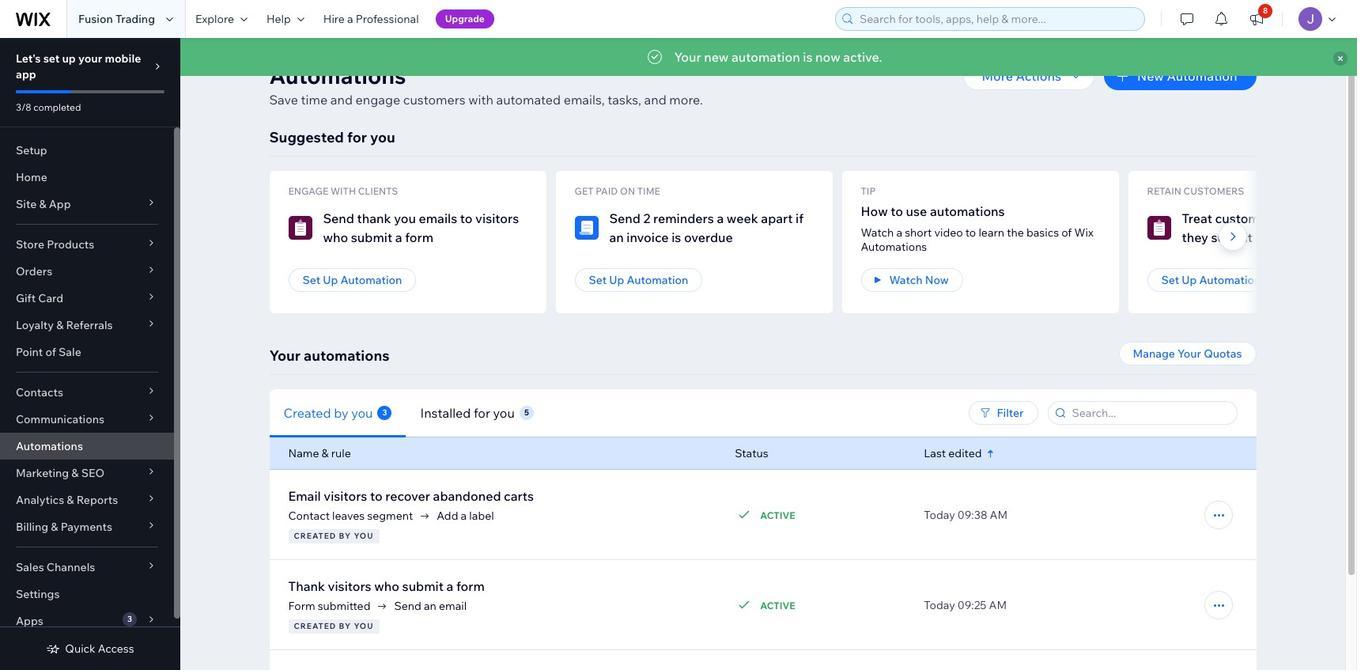Task type: locate. For each thing, give the bounding box(es) containing it.
send inside the send thank you emails to visitors who submit a form
[[323, 210, 354, 226]]

2 set from the left
[[589, 273, 607, 287]]

automation right new
[[1168, 68, 1238, 84]]

clients
[[358, 185, 398, 197]]

channels
[[47, 560, 95, 574]]

is down reminders
[[672, 229, 682, 245]]

send down the thank visitors who submit a form at the bottom left of the page
[[394, 599, 422, 613]]

to inside the send thank you emails to visitors who submit a form
[[460, 210, 473, 226]]

how
[[861, 203, 888, 219]]

0 vertical spatial who
[[323, 229, 348, 245]]

form inside the send thank you emails to visitors who submit a form
[[405, 229, 434, 245]]

created down form
[[294, 621, 337, 631]]

1 vertical spatial automations
[[861, 240, 928, 254]]

& for name
[[322, 446, 329, 461]]

2 horizontal spatial send
[[610, 210, 641, 226]]

today 09:38 am
[[924, 508, 1008, 522]]

0 vertical spatial automations
[[930, 203, 1005, 219]]

basics
[[1027, 226, 1060, 240]]

to for treat customers to a coupon w
[[1282, 210, 1294, 226]]

you right thank
[[394, 210, 416, 226]]

3 right by
[[383, 407, 387, 417]]

app
[[16, 67, 36, 82]]

2 horizontal spatial automations
[[861, 240, 928, 254]]

created down contact
[[294, 531, 337, 541]]

am right the 09:38
[[990, 508, 1008, 522]]

visitors inside the send thank you emails to visitors who submit a form
[[476, 210, 519, 226]]

0 vertical spatial customers
[[403, 92, 466, 108]]

week
[[727, 210, 759, 226]]

2 by from the top
[[339, 621, 351, 631]]

0 horizontal spatial is
[[672, 229, 682, 245]]

set up automation button for an
[[575, 268, 703, 292]]

1 horizontal spatial up
[[609, 273, 625, 287]]

1 vertical spatial active
[[761, 599, 796, 611]]

3 up the access
[[127, 614, 132, 624]]

a up email
[[447, 578, 454, 594]]

1 vertical spatial watch
[[890, 273, 923, 287]]

5
[[525, 407, 529, 417]]

&
[[39, 197, 46, 211], [56, 318, 64, 332], [322, 446, 329, 461], [71, 466, 79, 480], [67, 493, 74, 507], [51, 520, 58, 534]]

a left week
[[717, 210, 724, 226]]

carts
[[504, 488, 534, 504]]

1 horizontal spatial submit
[[402, 578, 444, 594]]

2 today from the top
[[924, 598, 956, 612]]

3 up from the left
[[1182, 273, 1197, 287]]

set up automation button down treat
[[1148, 268, 1276, 292]]

for down engage
[[347, 128, 367, 146]]

0 vertical spatial am
[[990, 508, 1008, 522]]

1 vertical spatial today
[[924, 598, 956, 612]]

you down engage
[[370, 128, 395, 146]]

reports
[[76, 493, 118, 507]]

& for billing
[[51, 520, 58, 534]]

time
[[638, 185, 661, 197]]

created by you for thank
[[294, 621, 374, 631]]

loyalty
[[16, 318, 54, 332]]

1 horizontal spatial set up automation
[[589, 273, 689, 287]]

customers down the customers
[[1216, 210, 1279, 226]]

list containing how to use automations
[[269, 171, 1358, 313]]

automations save time and engage customers with automated emails, tasks, and more.
[[269, 62, 703, 108]]

1 horizontal spatial 3
[[383, 407, 387, 417]]

1 horizontal spatial automations
[[269, 62, 406, 89]]

0 vertical spatial of
[[1062, 226, 1072, 240]]

setup link
[[0, 137, 174, 164]]

1 set from the left
[[303, 273, 321, 287]]

1 vertical spatial customers
[[1216, 210, 1279, 226]]

set up the your automations
[[303, 273, 321, 287]]

category image for send
[[288, 216, 312, 240]]

1 horizontal spatial form
[[457, 578, 485, 594]]

wix
[[1075, 226, 1094, 240]]

1 set up automation button from the left
[[288, 268, 417, 292]]

1 horizontal spatial set
[[589, 273, 607, 287]]

set up automation down treat
[[1162, 273, 1262, 287]]

0 vertical spatial submit
[[351, 229, 393, 245]]

1 vertical spatial of
[[45, 345, 56, 359]]

to left use
[[891, 203, 904, 219]]

& right loyalty on the top left
[[56, 318, 64, 332]]

submit up send an email
[[402, 578, 444, 594]]

by
[[334, 405, 349, 421]]

& left seo
[[71, 466, 79, 480]]

of left wix
[[1062, 226, 1072, 240]]

0 horizontal spatial and
[[331, 92, 353, 108]]

settings link
[[0, 581, 174, 608]]

set up automation button down thank
[[288, 268, 417, 292]]

2 horizontal spatial up
[[1182, 273, 1197, 287]]

automation down thank
[[341, 273, 402, 287]]

1 vertical spatial you
[[354, 621, 374, 631]]

0 vertical spatial today
[[924, 508, 956, 522]]

for
[[347, 128, 367, 146], [474, 405, 491, 421]]

gift card
[[16, 291, 63, 305]]

explore
[[195, 12, 234, 26]]

2 set up automation button from the left
[[575, 268, 703, 292]]

an left email
[[424, 599, 437, 613]]

a right hire
[[347, 12, 353, 26]]

visitors for email visitors to recover abandoned carts
[[324, 488, 367, 504]]

today 09:25 am
[[924, 598, 1007, 612]]

1 horizontal spatial set up automation button
[[575, 268, 703, 292]]

0 horizontal spatial 3
[[127, 614, 132, 624]]

contact leaves segment
[[288, 509, 413, 523]]

sidebar element
[[0, 38, 180, 670]]

an left the invoice
[[610, 229, 624, 245]]

0 vertical spatial form
[[405, 229, 434, 245]]

visitors
[[476, 210, 519, 226], [324, 488, 367, 504], [328, 578, 372, 594]]

active for thank visitors who submit a form
[[761, 599, 796, 611]]

category image
[[575, 216, 599, 240]]

engage with clients
[[288, 185, 398, 197]]

billing & payments button
[[0, 514, 174, 540]]

set for treat customers to a coupon w
[[1162, 273, 1180, 287]]

send down the engage with clients
[[323, 210, 354, 226]]

automation down treat customers to a coupon w
[[1200, 273, 1262, 287]]

am right 09:25
[[990, 598, 1007, 612]]

0 horizontal spatial for
[[347, 128, 367, 146]]

point
[[16, 345, 43, 359]]

you down submitted
[[354, 621, 374, 631]]

1 vertical spatial created
[[294, 621, 337, 631]]

customers inside treat customers to a coupon w
[[1216, 210, 1279, 226]]

0 vertical spatial watch
[[861, 226, 894, 240]]

& left reports
[[67, 493, 74, 507]]

1 created by you from the top
[[294, 531, 374, 541]]

1 vertical spatial who
[[374, 578, 400, 594]]

set up automation down thank
[[303, 273, 402, 287]]

1 horizontal spatial and
[[645, 92, 667, 108]]

0 horizontal spatial customers
[[403, 92, 466, 108]]

for right installed
[[474, 405, 491, 421]]

marketing
[[16, 466, 69, 480]]

contacts
[[16, 385, 63, 400]]

to
[[891, 203, 904, 219], [460, 210, 473, 226], [1282, 210, 1294, 226], [966, 226, 977, 240], [370, 488, 383, 504]]

automations inside automations save time and engage customers with automated emails, tasks, and more.
[[269, 62, 406, 89]]

a left coupon
[[1297, 210, 1304, 226]]

created by you down form submitted
[[294, 621, 374, 631]]

on
[[620, 185, 635, 197]]

automation
[[732, 49, 801, 65]]

& inside popup button
[[71, 466, 79, 480]]

upgrade button
[[436, 9, 494, 28]]

set up automation down the invoice
[[589, 273, 689, 287]]

tab list
[[269, 389, 770, 437]]

and left more.
[[645, 92, 667, 108]]

2 created by you from the top
[[294, 621, 374, 631]]

submit
[[351, 229, 393, 245], [402, 578, 444, 594]]

of
[[1062, 226, 1072, 240], [45, 345, 56, 359]]

2 horizontal spatial your
[[1178, 347, 1202, 361]]

0 horizontal spatial an
[[424, 599, 437, 613]]

2 horizontal spatial set up automation
[[1162, 273, 1262, 287]]

created
[[294, 531, 337, 541], [294, 621, 337, 631]]

by for email
[[339, 531, 351, 541]]

1 vertical spatial for
[[474, 405, 491, 421]]

emails
[[419, 210, 458, 226]]

automation for send thank you emails to visitors who submit a form
[[341, 273, 402, 287]]

an
[[610, 229, 624, 245], [424, 599, 437, 613]]

your inside button
[[1178, 347, 1202, 361]]

& for marketing
[[71, 466, 79, 480]]

2 active from the top
[[761, 599, 796, 611]]

by for thank
[[339, 621, 351, 631]]

0 vertical spatial created by you
[[294, 531, 374, 541]]

0 vertical spatial 3
[[383, 407, 387, 417]]

suggested
[[269, 128, 344, 146]]

0 horizontal spatial form
[[405, 229, 434, 245]]

billing & payments
[[16, 520, 112, 534]]

leaves
[[332, 509, 365, 523]]

category image down 'engage'
[[288, 216, 312, 240]]

visitors up "leaves"
[[324, 488, 367, 504]]

1 horizontal spatial customers
[[1216, 210, 1279, 226]]

a inside treat customers to a coupon w
[[1297, 210, 1304, 226]]

automations inside "sidebar" element
[[16, 439, 83, 453]]

1 active from the top
[[761, 509, 796, 521]]

more
[[982, 68, 1014, 84]]

2 category image from the left
[[1148, 216, 1171, 240]]

you
[[354, 531, 374, 541], [354, 621, 374, 631]]

0 horizontal spatial set
[[303, 273, 321, 287]]

1 vertical spatial is
[[672, 229, 682, 245]]

home link
[[0, 164, 174, 191]]

1 today from the top
[[924, 508, 956, 522]]

1 vertical spatial created by you
[[294, 621, 374, 631]]

home
[[16, 170, 47, 184]]

is left now
[[803, 49, 813, 65]]

to left learn
[[966, 226, 977, 240]]

you inside the send thank you emails to visitors who submit a form
[[394, 210, 416, 226]]

& inside dropdown button
[[51, 520, 58, 534]]

list
[[269, 171, 1358, 313]]

hire a professional link
[[314, 0, 429, 38]]

1 vertical spatial automations
[[304, 347, 390, 365]]

send thank you emails to visitors who submit a form
[[323, 210, 519, 245]]

visitors for thank visitors who submit a form
[[328, 578, 372, 594]]

1 horizontal spatial who
[[374, 578, 400, 594]]

0 horizontal spatial who
[[323, 229, 348, 245]]

get paid on time
[[575, 185, 661, 197]]

1 horizontal spatial for
[[474, 405, 491, 421]]

recover
[[386, 488, 430, 504]]

0 vertical spatial created
[[294, 531, 337, 541]]

set up automation button for submit
[[288, 268, 417, 292]]

to left coupon
[[1282, 210, 1294, 226]]

watch down 'how'
[[861, 226, 894, 240]]

your inside alert
[[674, 49, 702, 65]]

you
[[370, 128, 395, 146], [394, 210, 416, 226], [351, 405, 373, 421], [493, 405, 515, 421]]

0 horizontal spatial submit
[[351, 229, 393, 245]]

1 horizontal spatial automations
[[930, 203, 1005, 219]]

contacts button
[[0, 379, 174, 406]]

your up 'created'
[[269, 347, 301, 365]]

automations up marketing
[[16, 439, 83, 453]]

watch left now
[[890, 273, 923, 287]]

to inside treat customers to a coupon w
[[1282, 210, 1294, 226]]

app
[[49, 197, 71, 211]]

created by you
[[294, 531, 374, 541], [294, 621, 374, 631]]

2 vertical spatial visitors
[[328, 578, 372, 594]]

your
[[674, 49, 702, 65], [269, 347, 301, 365], [1178, 347, 1202, 361]]

to right 'emails'
[[460, 210, 473, 226]]

set for send 2 reminders a week apart if an invoice is overdue
[[589, 273, 607, 287]]

0 horizontal spatial of
[[45, 345, 56, 359]]

2 horizontal spatial set
[[1162, 273, 1180, 287]]

a down 'clients' at left top
[[395, 229, 402, 245]]

automations up by
[[304, 347, 390, 365]]

1 vertical spatial by
[[339, 621, 351, 631]]

today left the 09:38
[[924, 508, 956, 522]]

3 set up automation button from the left
[[1148, 268, 1276, 292]]

today left 09:25
[[924, 598, 956, 612]]

1 horizontal spatial is
[[803, 49, 813, 65]]

up
[[323, 273, 338, 287], [609, 273, 625, 287], [1182, 273, 1197, 287]]

2 created from the top
[[294, 621, 337, 631]]

of left sale
[[45, 345, 56, 359]]

to up segment
[[370, 488, 383, 504]]

1 horizontal spatial category image
[[1148, 216, 1171, 240]]

you for created
[[351, 405, 373, 421]]

1 vertical spatial visitors
[[324, 488, 367, 504]]

rule
[[331, 446, 351, 461]]

automation inside button
[[1168, 68, 1238, 84]]

by down submitted
[[339, 621, 351, 631]]

by down "leaves"
[[339, 531, 351, 541]]

0 horizontal spatial automations
[[16, 439, 83, 453]]

send inside send 2 reminders a week apart if an invoice is overdue
[[610, 210, 641, 226]]

customers
[[1184, 185, 1245, 197]]

3 set from the left
[[1162, 273, 1180, 287]]

0 horizontal spatial set up automation button
[[288, 268, 417, 292]]

1 by from the top
[[339, 531, 351, 541]]

submitted
[[318, 599, 371, 613]]

send left 2
[[610, 210, 641, 226]]

more.
[[670, 92, 703, 108]]

1 horizontal spatial an
[[610, 229, 624, 245]]

setup
[[16, 143, 47, 157]]

short
[[905, 226, 932, 240]]

send 2 reminders a week apart if an invoice is overdue
[[610, 210, 804, 245]]

1 you from the top
[[354, 531, 374, 541]]

a left short
[[897, 226, 903, 240]]

automations up the watch now button
[[861, 240, 928, 254]]

communications button
[[0, 406, 174, 433]]

who down the engage with clients
[[323, 229, 348, 245]]

1 vertical spatial am
[[990, 598, 1007, 612]]

automations up the time
[[269, 62, 406, 89]]

2 horizontal spatial set up automation button
[[1148, 268, 1276, 292]]

created by you down "leaves"
[[294, 531, 374, 541]]

upgrade
[[445, 13, 485, 25]]

automations
[[269, 62, 406, 89], [861, 240, 928, 254], [16, 439, 83, 453]]

0 horizontal spatial set up automation
[[303, 273, 402, 287]]

0 vertical spatial by
[[339, 531, 351, 541]]

visitors up submitted
[[328, 578, 372, 594]]

customers
[[403, 92, 466, 108], [1216, 210, 1279, 226]]

2 up from the left
[[609, 273, 625, 287]]

submit down thank
[[351, 229, 393, 245]]

status
[[735, 446, 769, 461]]

automation
[[1168, 68, 1238, 84], [341, 273, 402, 287], [627, 273, 689, 287], [1200, 273, 1262, 287]]

& right 'site'
[[39, 197, 46, 211]]

2 you from the top
[[354, 621, 374, 631]]

a
[[347, 12, 353, 26], [717, 210, 724, 226], [1297, 210, 1304, 226], [897, 226, 903, 240], [395, 229, 402, 245], [461, 509, 467, 523], [447, 578, 454, 594]]

form down 'emails'
[[405, 229, 434, 245]]

0 vertical spatial active
[[761, 509, 796, 521]]

you left 5
[[493, 405, 515, 421]]

send for an
[[610, 210, 641, 226]]

an inside send 2 reminders a week apart if an invoice is overdue
[[610, 229, 624, 245]]

09:38
[[958, 508, 988, 522]]

0 horizontal spatial up
[[323, 273, 338, 287]]

3 inside "sidebar" element
[[127, 614, 132, 624]]

0 vertical spatial for
[[347, 128, 367, 146]]

you right by
[[351, 405, 373, 421]]

1 category image from the left
[[288, 216, 312, 240]]

gift
[[16, 291, 36, 305]]

set up automation for an
[[589, 273, 689, 287]]

set up automation button down the invoice
[[575, 268, 703, 292]]

& left the rule
[[322, 446, 329, 461]]

automations inside tip how to use automations watch a short video to learn the basics of wix automations
[[861, 240, 928, 254]]

visitors right 'emails'
[[476, 210, 519, 226]]

0 vertical spatial is
[[803, 49, 813, 65]]

2 set up automation from the left
[[589, 273, 689, 287]]

a inside send 2 reminders a week apart if an invoice is overdue
[[717, 210, 724, 226]]

2 vertical spatial automations
[[16, 439, 83, 453]]

who up send an email
[[374, 578, 400, 594]]

automations up video
[[930, 203, 1005, 219]]

you for send
[[394, 210, 416, 226]]

0 vertical spatial automations
[[269, 62, 406, 89]]

am for email visitors to recover abandoned carts
[[990, 508, 1008, 522]]

am for thank visitors who submit a form
[[990, 598, 1007, 612]]

thank
[[357, 210, 391, 226]]

to for tip how to use automations watch a short video to learn the basics of wix automations
[[891, 203, 904, 219]]

set up manage
[[1162, 273, 1180, 287]]

0 vertical spatial visitors
[[476, 210, 519, 226]]

customers left with
[[403, 92, 466, 108]]

you down contact leaves segment
[[354, 531, 374, 541]]

your left the 'new'
[[674, 49, 702, 65]]

1 up from the left
[[323, 273, 338, 287]]

1 set up automation from the left
[[303, 273, 402, 287]]

& right billing
[[51, 520, 58, 534]]

0 vertical spatial you
[[354, 531, 374, 541]]

0 horizontal spatial send
[[323, 210, 354, 226]]

and right the time
[[331, 92, 353, 108]]

your left quotas
[[1178, 347, 1202, 361]]

& for loyalty
[[56, 318, 64, 332]]

loyalty & referrals
[[16, 318, 113, 332]]

1 created from the top
[[294, 531, 337, 541]]

category image
[[288, 216, 312, 240], [1148, 216, 1171, 240]]

set up automation button
[[288, 268, 417, 292], [575, 268, 703, 292], [1148, 268, 1276, 292]]

1 vertical spatial 3
[[127, 614, 132, 624]]

form up email
[[457, 578, 485, 594]]

0 horizontal spatial your
[[269, 347, 301, 365]]

invoice
[[627, 229, 669, 245]]

0 vertical spatial an
[[610, 229, 624, 245]]

marketing & seo button
[[0, 460, 174, 487]]

automation down the invoice
[[627, 273, 689, 287]]

& inside 'dropdown button'
[[67, 493, 74, 507]]

send for submit
[[323, 210, 354, 226]]

time
[[301, 92, 328, 108]]

am
[[990, 508, 1008, 522], [990, 598, 1007, 612]]

1 horizontal spatial of
[[1062, 226, 1072, 240]]

category image down retain
[[1148, 216, 1171, 240]]

0 horizontal spatial category image
[[288, 216, 312, 240]]

1 horizontal spatial your
[[674, 49, 702, 65]]

manage your quotas button
[[1119, 342, 1257, 366]]

set down category image
[[589, 273, 607, 287]]

your new automation is now active. alert
[[180, 38, 1358, 76]]

category image for treat
[[1148, 216, 1171, 240]]



Task type: vqa. For each thing, say whether or not it's contained in the screenshot.
right requests
no



Task type: describe. For each thing, give the bounding box(es) containing it.
treat customers to a coupon w
[[1183, 210, 1358, 245]]

learn
[[979, 226, 1005, 240]]

watch now
[[890, 273, 949, 287]]

you for to
[[354, 531, 374, 541]]

w
[[1355, 210, 1358, 226]]

submit inside the send thank you emails to visitors who submit a form
[[351, 229, 393, 245]]

automations inside tip how to use automations watch a short video to learn the basics of wix automations
[[930, 203, 1005, 219]]

point of sale link
[[0, 339, 174, 366]]

send an email
[[394, 599, 467, 613]]

a inside the send thank you emails to visitors who submit a form
[[395, 229, 402, 245]]

fusion trading
[[78, 12, 155, 26]]

09:25
[[958, 598, 987, 612]]

last edited
[[924, 446, 982, 461]]

manage your quotas
[[1134, 347, 1243, 361]]

filter button
[[969, 401, 1039, 425]]

Search for tools, apps, help & more... field
[[855, 8, 1140, 30]]

of inside 'link'
[[45, 345, 56, 359]]

store products button
[[0, 231, 174, 258]]

tab list containing created by you
[[269, 389, 770, 437]]

watch inside button
[[890, 273, 923, 287]]

today for email visitors to recover abandoned carts
[[924, 508, 956, 522]]

actions
[[1016, 68, 1062, 84]]

store
[[16, 237, 44, 252]]

1 vertical spatial submit
[[402, 578, 444, 594]]

coupon
[[1307, 210, 1352, 226]]

created
[[284, 405, 331, 421]]

for for suggested
[[347, 128, 367, 146]]

thank visitors who submit a form
[[288, 578, 485, 594]]

orders
[[16, 264, 52, 279]]

automated
[[497, 92, 561, 108]]

emails,
[[564, 92, 605, 108]]

& for site
[[39, 197, 46, 211]]

your for your automations
[[269, 347, 301, 365]]

seo
[[81, 466, 105, 480]]

card
[[38, 291, 63, 305]]

2
[[644, 210, 651, 226]]

automations link
[[0, 433, 174, 460]]

you for installed
[[493, 405, 515, 421]]

active for email visitors to recover abandoned carts
[[761, 509, 796, 521]]

add
[[437, 509, 458, 523]]

site
[[16, 197, 37, 211]]

treat
[[1183, 210, 1213, 226]]

point of sale
[[16, 345, 81, 359]]

video
[[935, 226, 964, 240]]

sales
[[16, 560, 44, 574]]

today for thank visitors who submit a form
[[924, 598, 956, 612]]

with
[[469, 92, 494, 108]]

you for who
[[354, 621, 374, 631]]

up for an
[[609, 273, 625, 287]]

a inside tip how to use automations watch a short video to learn the basics of wix automations
[[897, 226, 903, 240]]

orders button
[[0, 258, 174, 285]]

a right add
[[461, 509, 467, 523]]

name
[[288, 446, 319, 461]]

edited
[[949, 446, 982, 461]]

paid
[[596, 185, 618, 197]]

form
[[288, 599, 315, 613]]

0 horizontal spatial automations
[[304, 347, 390, 365]]

set for send thank you emails to visitors who submit a form
[[303, 273, 321, 287]]

your new automation is now active.
[[674, 49, 883, 65]]

is inside send 2 reminders a week apart if an invoice is overdue
[[672, 229, 682, 245]]

watch inside tip how to use automations watch a short video to learn the basics of wix automations
[[861, 226, 894, 240]]

new automation
[[1138, 68, 1238, 84]]

a inside hire a professional link
[[347, 12, 353, 26]]

set
[[43, 51, 60, 66]]

overdue
[[684, 229, 733, 245]]

set up automation for submit
[[303, 273, 402, 287]]

referrals
[[66, 318, 113, 332]]

sales channels
[[16, 560, 95, 574]]

1 vertical spatial form
[[457, 578, 485, 594]]

1 and from the left
[[331, 92, 353, 108]]

now
[[926, 273, 949, 287]]

quick
[[65, 642, 95, 656]]

created by you
[[284, 405, 373, 421]]

tip
[[861, 185, 876, 197]]

help button
[[257, 0, 314, 38]]

the
[[1007, 226, 1025, 240]]

name & rule
[[288, 446, 351, 461]]

loyalty & referrals button
[[0, 312, 174, 339]]

who inside the send thank you emails to visitors who submit a form
[[323, 229, 348, 245]]

reminders
[[654, 210, 714, 226]]

fusion
[[78, 12, 113, 26]]

2 and from the left
[[645, 92, 667, 108]]

automations for automations
[[16, 439, 83, 453]]

quick access button
[[46, 642, 134, 656]]

let's
[[16, 51, 41, 66]]

tasks,
[[608, 92, 642, 108]]

engage
[[288, 185, 329, 197]]

form submitted
[[288, 599, 371, 613]]

created for email
[[294, 531, 337, 541]]

you for suggested
[[370, 128, 395, 146]]

hire
[[324, 12, 345, 26]]

abandoned
[[433, 488, 501, 504]]

sale
[[59, 345, 81, 359]]

of inside tip how to use automations watch a short video to learn the basics of wix automations
[[1062, 226, 1072, 240]]

installed for you
[[421, 405, 515, 421]]

up for submit
[[323, 273, 338, 287]]

retain customers
[[1148, 185, 1245, 197]]

& for analytics
[[67, 493, 74, 507]]

3/8
[[16, 101, 31, 113]]

your for your new automation is now active.
[[674, 49, 702, 65]]

up
[[62, 51, 76, 66]]

created for thank
[[294, 621, 337, 631]]

your automations
[[269, 347, 390, 365]]

to for email visitors to recover abandoned carts
[[370, 488, 383, 504]]

active.
[[844, 49, 883, 65]]

created by you for email
[[294, 531, 374, 541]]

Search... field
[[1068, 402, 1232, 424]]

suggested for you
[[269, 128, 395, 146]]

3/8 completed
[[16, 101, 81, 113]]

last
[[924, 446, 947, 461]]

engage
[[356, 92, 401, 108]]

tip how to use automations watch a short video to learn the basics of wix automations
[[861, 185, 1094, 254]]

1 vertical spatial an
[[424, 599, 437, 613]]

add a label
[[437, 509, 494, 523]]

help
[[267, 12, 291, 26]]

analytics & reports
[[16, 493, 118, 507]]

automations for automations save time and engage customers with automated emails, tasks, and more.
[[269, 62, 406, 89]]

for for installed
[[474, 405, 491, 421]]

products
[[47, 237, 94, 252]]

email
[[288, 488, 321, 504]]

sales channels button
[[0, 554, 174, 581]]

3 set up automation from the left
[[1162, 273, 1262, 287]]

access
[[98, 642, 134, 656]]

quick access
[[65, 642, 134, 656]]

is inside alert
[[803, 49, 813, 65]]

customers inside automations save time and engage customers with automated emails, tasks, and more.
[[403, 92, 466, 108]]

now
[[816, 49, 841, 65]]

automation for treat customers to a coupon w
[[1200, 273, 1262, 287]]

1 horizontal spatial send
[[394, 599, 422, 613]]

automation for send 2 reminders a week apart if an invoice is overdue
[[627, 273, 689, 287]]



